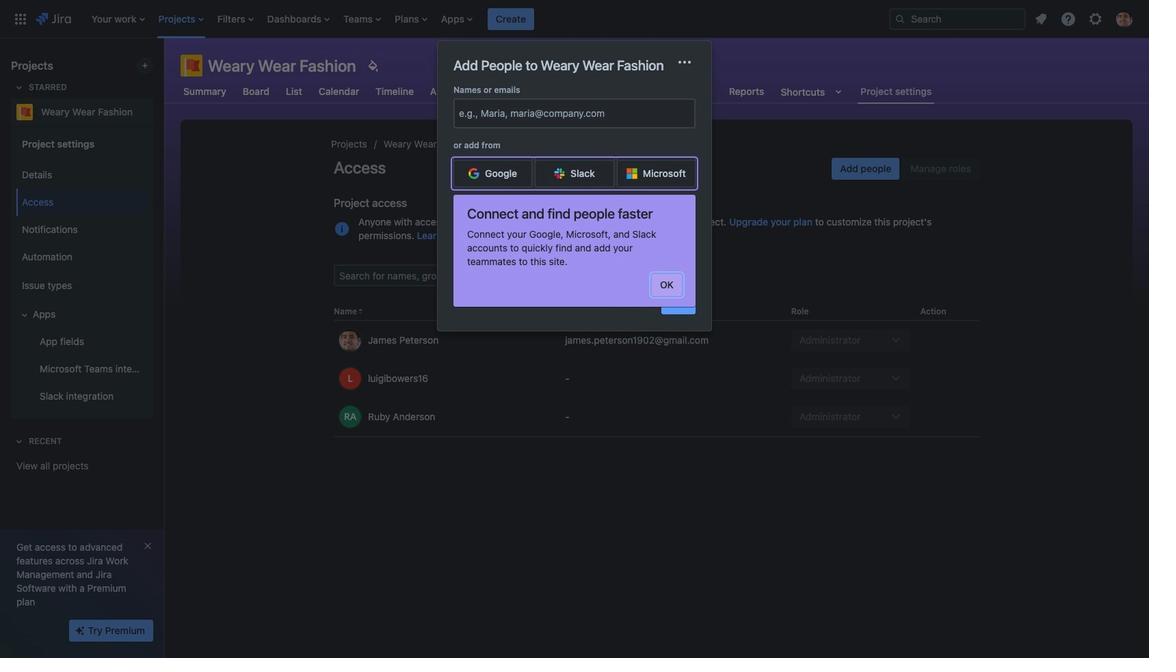 Task type: locate. For each thing, give the bounding box(es) containing it.
8 list item from the left
[[488, 0, 534, 38]]

project access image
[[334, 221, 350, 237]]

search image
[[895, 13, 906, 24]]

banner
[[0, 0, 1150, 38]]

4 list item from the left
[[263, 0, 334, 38]]

Search field
[[890, 8, 1026, 30]]

jira image
[[36, 11, 71, 27], [36, 11, 71, 27]]

people and their roles element
[[334, 303, 980, 438]]

collapse starred projects image
[[11, 79, 27, 96]]

None search field
[[890, 8, 1026, 30]]

1 list item from the left
[[87, 0, 149, 38]]

2 list item from the left
[[154, 0, 208, 38]]

list
[[85, 0, 879, 38], [1029, 7, 1141, 31]]

group
[[14, 126, 148, 419], [14, 157, 148, 415], [832, 158, 980, 180]]

tab list
[[172, 79, 943, 104]]

list item
[[87, 0, 149, 38], [154, 0, 208, 38], [213, 0, 258, 38], [263, 0, 334, 38], [339, 0, 385, 38], [391, 0, 432, 38], [437, 0, 477, 38], [488, 0, 534, 38]]

6 list item from the left
[[391, 0, 432, 38]]



Task type: vqa. For each thing, say whether or not it's contained in the screenshot.
the leftmost list
yes



Task type: describe. For each thing, give the bounding box(es) containing it.
5 list item from the left
[[339, 0, 385, 38]]

0 horizontal spatial list
[[85, 0, 879, 38]]

7 list item from the left
[[437, 0, 477, 38]]

close premium upgrade banner image
[[142, 541, 153, 552]]

3 list item from the left
[[213, 0, 258, 38]]

collapse recent projects image
[[11, 434, 27, 450]]

expand image
[[16, 307, 33, 324]]

1 horizontal spatial list
[[1029, 7, 1141, 31]]

primary element
[[8, 0, 879, 38]]

Search for names, groups or email addresses text field
[[335, 266, 546, 285]]



